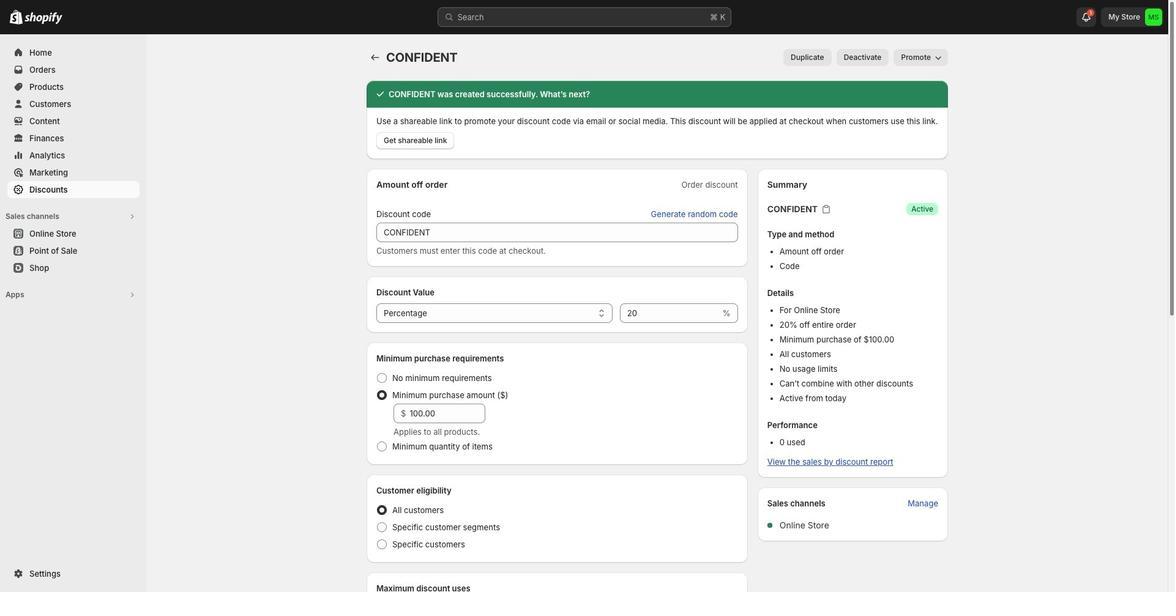 Task type: locate. For each thing, give the bounding box(es) containing it.
None text field
[[377, 223, 738, 243]]

shopify image
[[10, 10, 23, 24], [24, 12, 62, 24]]

None text field
[[620, 304, 721, 323]]



Task type: describe. For each thing, give the bounding box(es) containing it.
my store image
[[1146, 9, 1163, 26]]

0.00 text field
[[410, 404, 486, 424]]

0 horizontal spatial shopify image
[[10, 10, 23, 24]]

1 horizontal spatial shopify image
[[24, 12, 62, 24]]



